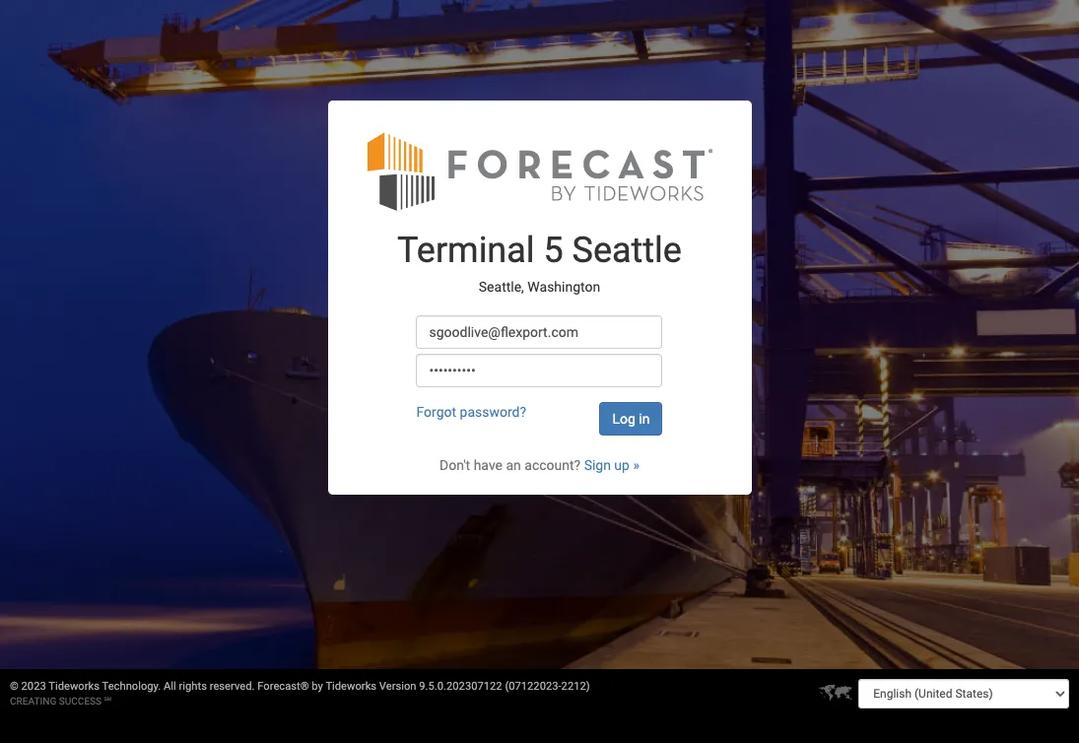 Task type: describe. For each thing, give the bounding box(es) containing it.
»
[[633, 457, 640, 473]]

rights
[[179, 680, 207, 693]]

log
[[613, 411, 636, 426]]

reserved.
[[210, 680, 255, 693]]

forgot password? log in
[[416, 404, 650, 426]]

terminal
[[397, 229, 535, 271]]

technology.
[[102, 680, 161, 693]]

have
[[474, 457, 503, 473]]

creating
[[10, 696, 56, 707]]

seattle
[[572, 229, 682, 271]]

account?
[[525, 457, 581, 473]]

washington
[[528, 279, 601, 295]]

terminal 5 seattle seattle, washington
[[397, 229, 682, 295]]

sign up » link
[[584, 457, 640, 473]]

don't have an account? sign up »
[[440, 457, 640, 473]]

an
[[506, 457, 521, 473]]

forecast®
[[258, 680, 309, 693]]

seattle,
[[479, 279, 524, 295]]

2023
[[21, 680, 46, 693]]

version
[[379, 680, 417, 693]]

(07122023-
[[505, 680, 562, 693]]

up
[[614, 457, 630, 473]]

forgot
[[416, 404, 457, 420]]

Password password field
[[416, 353, 663, 387]]



Task type: vqa. For each thing, say whether or not it's contained in the screenshot.
Log in
no



Task type: locate. For each thing, give the bounding box(es) containing it.
© 2023 tideworks technology. all rights reserved. forecast® by tideworks version 9.5.0.202307122 (07122023-2212) creating success ℠
[[10, 680, 590, 707]]

0 horizontal spatial tideworks
[[49, 680, 100, 693]]

tideworks
[[49, 680, 100, 693], [326, 680, 377, 693]]

password?
[[460, 404, 526, 420]]

tideworks up success
[[49, 680, 100, 693]]

log in button
[[600, 402, 663, 435]]

all
[[164, 680, 176, 693]]

9.5.0.202307122
[[419, 680, 502, 693]]

in
[[639, 411, 650, 426]]

2212)
[[562, 680, 590, 693]]

1 tideworks from the left
[[49, 680, 100, 693]]

©
[[10, 680, 19, 693]]

forgot password? link
[[416, 404, 526, 420]]

5
[[544, 229, 564, 271]]

2 tideworks from the left
[[326, 680, 377, 693]]

forecast® by tideworks image
[[367, 130, 712, 212]]

1 horizontal spatial tideworks
[[326, 680, 377, 693]]

sign
[[584, 457, 611, 473]]

success
[[59, 696, 102, 707]]

℠
[[104, 696, 112, 707]]

tideworks right by
[[326, 680, 377, 693]]

Email or username text field
[[416, 315, 663, 349]]

don't
[[440, 457, 470, 473]]

by
[[312, 680, 323, 693]]



